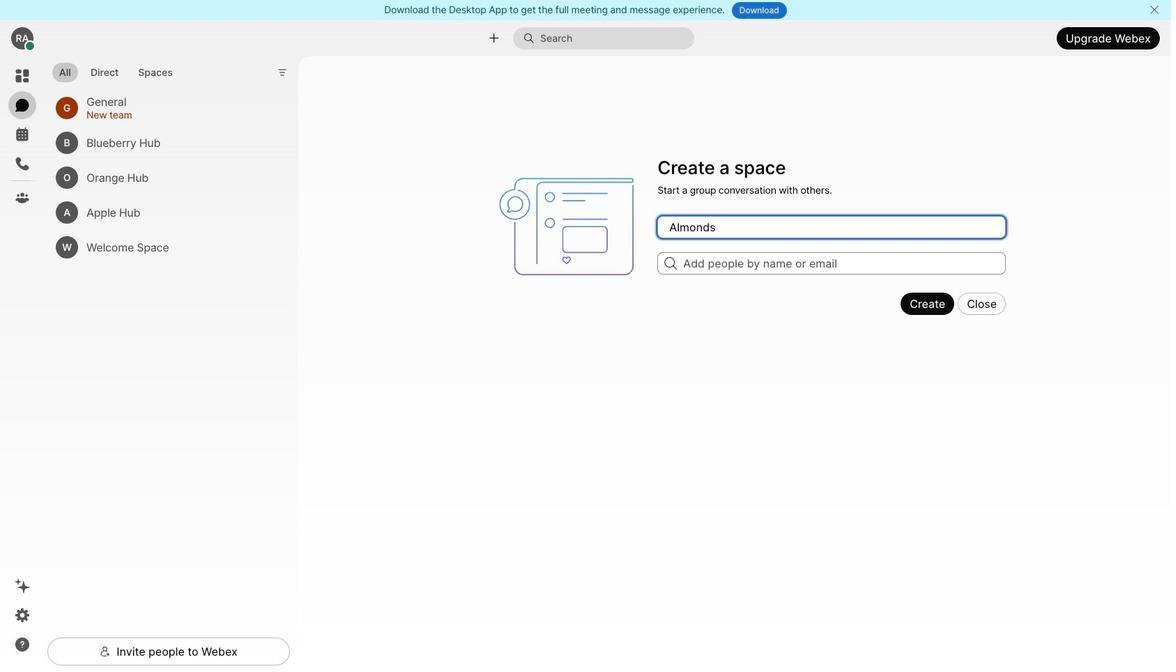 Task type: describe. For each thing, give the bounding box(es) containing it.
blueberry hub list item
[[50, 125, 279, 160]]

orange hub list item
[[50, 160, 279, 195]]

Name the space (required) text field
[[658, 217, 1007, 239]]

Add people by name or email text field
[[658, 253, 1007, 275]]

welcome space list item
[[50, 230, 279, 265]]

new team element
[[86, 107, 262, 123]]



Task type: locate. For each thing, give the bounding box(es) containing it.
navigation
[[0, 57, 45, 672]]

search_18 image
[[665, 258, 677, 270]]

tab list
[[49, 55, 183, 87]]

apple hub list item
[[50, 195, 279, 230]]

create a space image
[[493, 153, 650, 301]]

general list item
[[50, 90, 279, 125]]

cancel_16 image
[[1150, 4, 1161, 15]]

webex tab list
[[8, 62, 36, 212]]



Task type: vqa. For each thing, say whether or not it's contained in the screenshot.
Describe the team 'Text Field'
no



